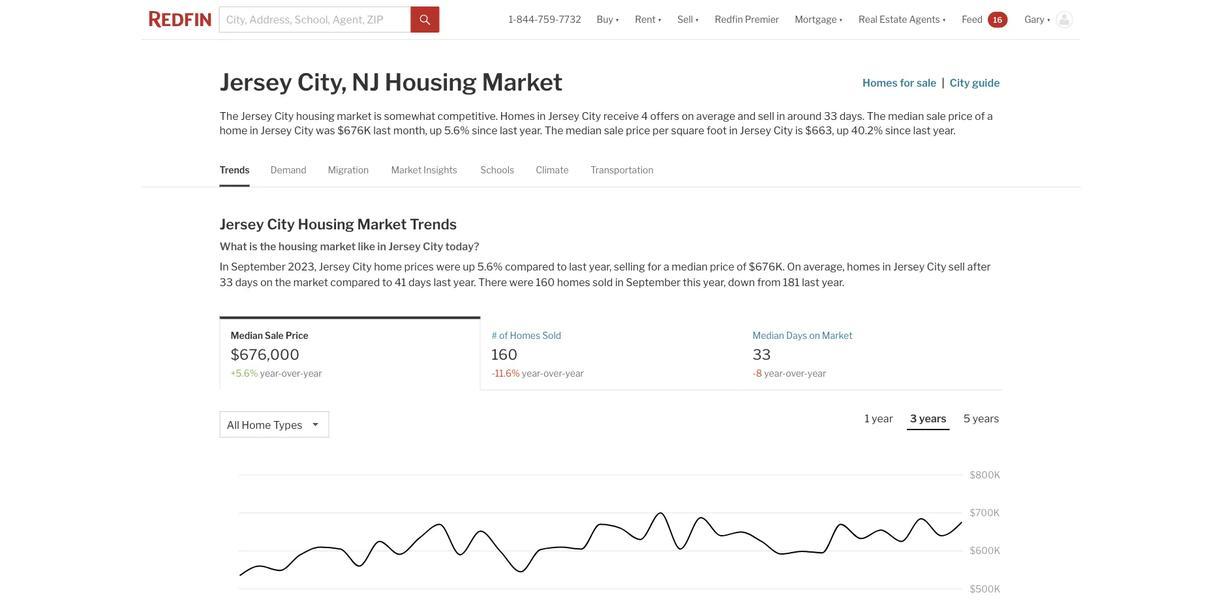 Task type: vqa. For each thing, say whether or not it's contained in the screenshot.
'8'
yes



Task type: locate. For each thing, give the bounding box(es) containing it.
1 over- from the left
[[282, 368, 303, 379]]

on inside the jersey city housing market is somewhat competitive. homes in jersey city receive 4 offers on average and sell in around 33 days. the median sale price of a home in jersey city was $676k last month, up 5.6% since last year. the median sale price per square foot in jersey city is $663, up 40.2% since last year.
[[682, 110, 694, 122]]

2 over- from the left
[[544, 368, 565, 379]]

33 up 8
[[753, 346, 771, 363]]

up right 'month,'
[[430, 124, 442, 137]]

sell ▾ button
[[670, 0, 707, 39]]

market down 2023,
[[293, 276, 328, 289]]

submit search image
[[420, 15, 430, 25]]

5.6% down competitive. at the top
[[444, 124, 470, 137]]

0 horizontal spatial since
[[472, 124, 498, 137]]

for right selling
[[648, 261, 662, 273]]

year- right 8
[[764, 368, 786, 379]]

33 inside median days on market 33 -8 year-over-year
[[753, 346, 771, 363]]

year,
[[589, 261, 612, 273], [703, 276, 726, 289]]

housing up what is the housing market like in jersey city today?
[[298, 215, 354, 233]]

price up down
[[710, 261, 735, 273]]

2 ▾ from the left
[[658, 14, 662, 25]]

41
[[395, 276, 406, 289]]

sold
[[542, 330, 561, 341]]

2 years from the left
[[973, 412, 999, 425]]

homes right competitive. at the top
[[500, 110, 535, 122]]

1 horizontal spatial days
[[408, 276, 431, 289]]

▾ for gary ▾
[[1047, 14, 1051, 25]]

2 since from the left
[[885, 124, 911, 137]]

since right 40.2%
[[885, 124, 911, 137]]

homes left sold
[[510, 330, 540, 341]]

sell left after
[[949, 261, 965, 273]]

year.
[[520, 124, 542, 137], [933, 124, 956, 137], [453, 276, 476, 289], [822, 276, 845, 289]]

1 years from the left
[[919, 412, 947, 425]]

2 vertical spatial price
[[710, 261, 735, 273]]

of up down
[[737, 261, 747, 273]]

1 vertical spatial homes
[[557, 276, 590, 289]]

year inside median sale price $676,000 +5.6% year-over-year
[[303, 368, 322, 379]]

3 ▾ from the left
[[695, 14, 699, 25]]

since
[[472, 124, 498, 137], [885, 124, 911, 137]]

homes right average,
[[847, 261, 880, 273]]

compared down what is the housing market like in jersey city today?
[[330, 276, 380, 289]]

1 horizontal spatial median
[[672, 261, 708, 273]]

1 horizontal spatial 33
[[753, 346, 771, 363]]

1 horizontal spatial 160
[[536, 276, 555, 289]]

housing
[[296, 110, 335, 122], [278, 240, 318, 253]]

5 ▾ from the left
[[942, 14, 946, 25]]

city up demand
[[274, 110, 294, 122]]

▾ for sell ▾
[[695, 14, 699, 25]]

jersey
[[220, 68, 292, 97], [241, 110, 272, 122], [548, 110, 580, 122], [261, 124, 292, 137], [740, 124, 771, 137], [220, 215, 264, 233], [388, 240, 421, 253], [319, 261, 350, 273], [893, 261, 925, 273]]

years right 5
[[973, 412, 999, 425]]

today?
[[445, 240, 479, 253]]

home up 41
[[374, 261, 402, 273]]

of inside # of homes sold 160 -11.6% year-over-year
[[499, 330, 508, 341]]

were
[[436, 261, 461, 273], [509, 276, 534, 289]]

a down "guide"
[[987, 110, 993, 122]]

1 vertical spatial sell
[[949, 261, 965, 273]]

median left days
[[753, 330, 784, 341]]

0 vertical spatial 160
[[536, 276, 555, 289]]

1 vertical spatial home
[[374, 261, 402, 273]]

▾ right rent
[[658, 14, 662, 25]]

year- right 11.6%
[[522, 368, 544, 379]]

the down 2023,
[[275, 276, 291, 289]]

- inside median days on market 33 -8 year-over-year
[[753, 368, 756, 379]]

1 horizontal spatial is
[[374, 110, 382, 122]]

since down competitive. at the top
[[472, 124, 498, 137]]

median sale price $676,000 +5.6% year-over-year
[[231, 330, 322, 379]]

foot
[[707, 124, 727, 137]]

last down homes for sale | city guide
[[913, 124, 931, 137]]

compared up there
[[505, 261, 555, 273]]

0 vertical spatial compared
[[505, 261, 555, 273]]

1 vertical spatial a
[[664, 261, 669, 273]]

from
[[757, 276, 781, 289]]

last
[[373, 124, 391, 137], [500, 124, 517, 137], [913, 124, 931, 137], [569, 261, 587, 273], [434, 276, 451, 289], [802, 276, 820, 289]]

1 horizontal spatial price
[[710, 261, 735, 273]]

1 horizontal spatial years
[[973, 412, 999, 425]]

3
[[910, 412, 917, 425]]

estate
[[880, 14, 907, 25]]

1 days from the left
[[235, 276, 258, 289]]

homes up days.
[[863, 76, 898, 89]]

price
[[286, 330, 309, 341]]

sale down receive on the top of page
[[604, 124, 624, 137]]

0 horizontal spatial -
[[492, 368, 495, 379]]

160 inside # of homes sold 160 -11.6% year-over-year
[[492, 346, 518, 363]]

september down what
[[231, 261, 286, 273]]

2 year- from the left
[[522, 368, 544, 379]]

on right days
[[809, 330, 820, 341]]

1 year button
[[862, 412, 897, 429]]

2 horizontal spatial up
[[837, 124, 849, 137]]

1 horizontal spatial on
[[682, 110, 694, 122]]

0 horizontal spatial trends
[[220, 164, 250, 176]]

0 horizontal spatial sell
[[758, 110, 775, 122]]

0 vertical spatial were
[[436, 261, 461, 273]]

0 vertical spatial 33
[[824, 110, 837, 122]]

median for 33
[[753, 330, 784, 341]]

33 inside the jersey city housing market is somewhat competitive. homes in jersey city receive 4 offers on average and sell in around 33 days. the median sale price of a home in jersey city was $676k last month, up 5.6% since last year. the median sale price per square foot in jersey city is $663, up 40.2% since last year.
[[824, 110, 837, 122]]

trends left demand
[[220, 164, 250, 176]]

0 vertical spatial trends
[[220, 164, 250, 176]]

1 - from the left
[[492, 368, 495, 379]]

3 year- from the left
[[764, 368, 786, 379]]

nj
[[352, 68, 380, 97]]

1 vertical spatial of
[[737, 261, 747, 273]]

1 vertical spatial to
[[382, 276, 392, 289]]

homes left sold
[[557, 276, 590, 289]]

housing up 2023,
[[278, 240, 318, 253]]

160 right there
[[536, 276, 555, 289]]

0 vertical spatial on
[[682, 110, 694, 122]]

median up this
[[672, 261, 708, 273]]

median
[[231, 330, 263, 341], [753, 330, 784, 341]]

buy
[[597, 14, 613, 25]]

0 vertical spatial to
[[557, 261, 567, 273]]

on up square
[[682, 110, 694, 122]]

real
[[859, 14, 878, 25]]

sell inside the jersey city housing market is somewhat competitive. homes in jersey city receive 4 offers on average and sell in around 33 days. the median sale price of a home in jersey city was $676k last month, up 5.6% since last year. the median sale price per square foot in jersey city is $663, up 40.2% since last year.
[[758, 110, 775, 122]]

receive
[[603, 110, 639, 122]]

2 days from the left
[[408, 276, 431, 289]]

1 vertical spatial 5.6%
[[477, 261, 503, 273]]

2 vertical spatial market
[[293, 276, 328, 289]]

▾ right buy
[[615, 14, 620, 25]]

september down selling
[[626, 276, 681, 289]]

2 horizontal spatial is
[[795, 124, 803, 137]]

▾ right sell
[[695, 14, 699, 25]]

1 horizontal spatial up
[[463, 261, 475, 273]]

1 horizontal spatial of
[[737, 261, 747, 273]]

1 horizontal spatial over-
[[544, 368, 565, 379]]

price down 4
[[626, 124, 650, 137]]

days
[[786, 330, 807, 341]]

price
[[948, 110, 973, 122], [626, 124, 650, 137], [710, 261, 735, 273]]

4 ▾ from the left
[[839, 14, 843, 25]]

the
[[220, 110, 238, 122], [867, 110, 886, 122], [545, 124, 563, 137]]

were down today?
[[436, 261, 461, 273]]

home inside in september 2023, jersey city home prices were up 5.6% compared to last year, selling for a median price of $676k. on average, homes in jersey city sell after 33 days on the market compared to 41 days last year. there were 160 homes sold in september this year, down from 181 last year.
[[374, 261, 402, 273]]

up down today?
[[463, 261, 475, 273]]

0 vertical spatial price
[[948, 110, 973, 122]]

month,
[[393, 124, 427, 137]]

market inside the jersey city housing market is somewhat competitive. homes in jersey city receive 4 offers on average and sell in around 33 days. the median sale price of a home in jersey city was $676k last month, up 5.6% since last year. the median sale price per square foot in jersey city is $663, up 40.2% since last year.
[[337, 110, 372, 122]]

market right days
[[822, 330, 853, 341]]

2 median from the left
[[753, 330, 784, 341]]

is down the around
[[795, 124, 803, 137]]

migration link
[[328, 153, 369, 187]]

▾
[[615, 14, 620, 25], [658, 14, 662, 25], [695, 14, 699, 25], [839, 14, 843, 25], [942, 14, 946, 25], [1047, 14, 1051, 25]]

1 horizontal spatial a
[[987, 110, 993, 122]]

the up trends 'link'
[[220, 110, 238, 122]]

0 vertical spatial market
[[337, 110, 372, 122]]

0 horizontal spatial year-
[[260, 368, 282, 379]]

1 year- from the left
[[260, 368, 282, 379]]

gary ▾
[[1025, 14, 1051, 25]]

sold
[[593, 276, 613, 289]]

4
[[641, 110, 648, 122]]

year- down $676,000
[[260, 368, 282, 379]]

years right "3"
[[919, 412, 947, 425]]

city down the around
[[774, 124, 793, 137]]

over- down days
[[786, 368, 808, 379]]

market down jersey city housing market trends
[[320, 240, 356, 253]]

types
[[273, 419, 302, 432]]

0 vertical spatial a
[[987, 110, 993, 122]]

1 median from the left
[[231, 330, 263, 341]]

housing inside the jersey city housing market is somewhat competitive. homes in jersey city receive 4 offers on average and sell in around 33 days. the median sale price of a home in jersey city was $676k last month, up 5.6% since last year. the median sale price per square foot in jersey city is $663, up 40.2% since last year.
[[296, 110, 335, 122]]

1 horizontal spatial were
[[509, 276, 534, 289]]

▾ right mortgage
[[839, 14, 843, 25]]

year- inside # of homes sold 160 -11.6% year-over-year
[[522, 368, 544, 379]]

homes
[[863, 76, 898, 89], [500, 110, 535, 122], [510, 330, 540, 341]]

of right #
[[499, 330, 508, 341]]

city,
[[297, 68, 347, 97]]

home up trends 'link'
[[220, 124, 247, 137]]

1 vertical spatial compared
[[330, 276, 380, 289]]

climate link
[[536, 153, 569, 187]]

year- for 33
[[764, 368, 786, 379]]

market inside in september 2023, jersey city home prices were up 5.6% compared to last year, selling for a median price of $676k. on average, homes in jersey city sell after 33 days on the market compared to 41 days last year. there were 160 homes sold in september this year, down from 181 last year.
[[293, 276, 328, 289]]

- inside # of homes sold 160 -11.6% year-over-year
[[492, 368, 495, 379]]

2 horizontal spatial price
[[948, 110, 973, 122]]

real estate agents ▾ button
[[851, 0, 954, 39]]

over- inside median days on market 33 -8 year-over-year
[[786, 368, 808, 379]]

0 horizontal spatial a
[[664, 261, 669, 273]]

0 horizontal spatial is
[[249, 240, 257, 253]]

0 vertical spatial homes
[[847, 261, 880, 273]]

insights
[[424, 164, 457, 176]]

1 horizontal spatial the
[[545, 124, 563, 137]]

2 - from the left
[[753, 368, 756, 379]]

0 vertical spatial year,
[[589, 261, 612, 273]]

sale left |
[[917, 76, 937, 89]]

1-
[[509, 14, 517, 25]]

0 vertical spatial is
[[374, 110, 382, 122]]

sell ▾ button
[[678, 0, 699, 39]]

for left |
[[900, 76, 915, 89]]

1-844-759-7732 link
[[509, 14, 581, 25]]

1 vertical spatial on
[[260, 276, 273, 289]]

on inside in september 2023, jersey city home prices were up 5.6% compared to last year, selling for a median price of $676k. on average, homes in jersey city sell after 33 days on the market compared to 41 days last year. there were 160 homes sold in september this year, down from 181 last year.
[[260, 276, 273, 289]]

0 horizontal spatial compared
[[330, 276, 380, 289]]

over- inside # of homes sold 160 -11.6% year-over-year
[[544, 368, 565, 379]]

over- down sold
[[544, 368, 565, 379]]

over- down $676,000
[[282, 368, 303, 379]]

0 horizontal spatial for
[[648, 261, 662, 273]]

0 vertical spatial home
[[220, 124, 247, 137]]

years for 5 years
[[973, 412, 999, 425]]

0 horizontal spatial 5.6%
[[444, 124, 470, 137]]

median down homes for sale link
[[888, 110, 924, 122]]

is right what
[[249, 240, 257, 253]]

redfin
[[715, 14, 743, 25]]

1 horizontal spatial year-
[[522, 368, 544, 379]]

1 ▾ from the left
[[615, 14, 620, 25]]

the right what
[[260, 240, 276, 253]]

all
[[227, 419, 239, 432]]

0 vertical spatial sale
[[917, 76, 937, 89]]

year
[[303, 368, 322, 379], [565, 368, 584, 379], [808, 368, 826, 379], [872, 412, 893, 425]]

5.6% up there
[[477, 261, 503, 273]]

down
[[728, 276, 755, 289]]

City, Address, School, Agent, ZIP search field
[[219, 7, 411, 33]]

▾ right agents
[[942, 14, 946, 25]]

of down city guide link
[[975, 110, 985, 122]]

somewhat
[[384, 110, 435, 122]]

housing up "was"
[[296, 110, 335, 122]]

759-
[[538, 14, 559, 25]]

were right there
[[509, 276, 534, 289]]

0 horizontal spatial over-
[[282, 368, 303, 379]]

1 vertical spatial housing
[[278, 240, 318, 253]]

2 horizontal spatial the
[[867, 110, 886, 122]]

median days on market 33 -8 year-over-year
[[753, 330, 853, 379]]

1 horizontal spatial trends
[[410, 215, 457, 233]]

city guide link
[[950, 75, 1003, 91]]

up down days.
[[837, 124, 849, 137]]

last right $676k in the left of the page
[[373, 124, 391, 137]]

market left 'insights'
[[391, 164, 422, 176]]

median inside median sale price $676,000 +5.6% year-over-year
[[231, 330, 263, 341]]

# of homes sold 160 -11.6% year-over-year
[[492, 330, 584, 379]]

days
[[235, 276, 258, 289], [408, 276, 431, 289]]

homes inside the jersey city housing market is somewhat competitive. homes in jersey city receive 4 offers on average and sell in around 33 days. the median sale price of a home in jersey city was $676k last month, up 5.6% since last year. the median sale price per square foot in jersey city is $663, up 40.2% since last year.
[[500, 110, 535, 122]]

160 inside in september 2023, jersey city home prices were up 5.6% compared to last year, selling for a median price of $676k. on average, homes in jersey city sell after 33 days on the market compared to 41 days last year. there were 160 homes sold in september this year, down from 181 last year.
[[536, 276, 555, 289]]

year- inside median days on market 33 -8 year-over-year
[[764, 368, 786, 379]]

over- for 160
[[544, 368, 565, 379]]

2 vertical spatial 33
[[753, 346, 771, 363]]

33 down in
[[220, 276, 233, 289]]

2 horizontal spatial 33
[[824, 110, 837, 122]]

1 vertical spatial homes
[[500, 110, 535, 122]]

rent
[[635, 14, 656, 25]]

33 up $663,
[[824, 110, 837, 122]]

rent ▾ button
[[635, 0, 662, 39]]

3 over- from the left
[[786, 368, 808, 379]]

last right 181
[[802, 276, 820, 289]]

year-
[[260, 368, 282, 379], [522, 368, 544, 379], [764, 368, 786, 379]]

the up climate
[[545, 124, 563, 137]]

of
[[975, 110, 985, 122], [737, 261, 747, 273], [499, 330, 508, 341]]

square
[[671, 124, 704, 137]]

homes
[[847, 261, 880, 273], [557, 276, 590, 289]]

2 horizontal spatial year-
[[764, 368, 786, 379]]

6 ▾ from the left
[[1047, 14, 1051, 25]]

to
[[557, 261, 567, 273], [382, 276, 392, 289]]

price inside in september 2023, jersey city home prices were up 5.6% compared to last year, selling for a median price of $676k. on average, homes in jersey city sell after 33 days on the market compared to 41 days last year. there were 160 homes sold in september this year, down from 181 last year.
[[710, 261, 735, 273]]

1 vertical spatial september
[[626, 276, 681, 289]]

$663,
[[805, 124, 834, 137]]

housing up somewhat
[[385, 68, 477, 97]]

0 horizontal spatial median
[[231, 330, 263, 341]]

sale down homes for sale | city guide
[[926, 110, 946, 122]]

the up 40.2%
[[867, 110, 886, 122]]

median for $676,000
[[231, 330, 263, 341]]

2 horizontal spatial of
[[975, 110, 985, 122]]

1 horizontal spatial year,
[[703, 276, 726, 289]]

0 horizontal spatial 33
[[220, 276, 233, 289]]

1 horizontal spatial since
[[885, 124, 911, 137]]

median
[[888, 110, 924, 122], [566, 124, 602, 137], [672, 261, 708, 273]]

last left selling
[[569, 261, 587, 273]]

1 vertical spatial 33
[[220, 276, 233, 289]]

0 horizontal spatial median
[[566, 124, 602, 137]]

1 horizontal spatial compared
[[505, 261, 555, 273]]

1 horizontal spatial september
[[626, 276, 681, 289]]

year inside # of homes sold 160 -11.6% year-over-year
[[565, 368, 584, 379]]

price down city guide link
[[948, 110, 973, 122]]

0 vertical spatial 5.6%
[[444, 124, 470, 137]]

1 horizontal spatial sell
[[949, 261, 965, 273]]

▾ right gary
[[1047, 14, 1051, 25]]

real estate agents ▾ link
[[859, 0, 946, 39]]

0 horizontal spatial days
[[235, 276, 258, 289]]

0 horizontal spatial of
[[499, 330, 508, 341]]

0 horizontal spatial home
[[220, 124, 247, 137]]

year, right this
[[703, 276, 726, 289]]

844-
[[517, 14, 538, 25]]

3 years button
[[907, 412, 950, 431]]

median up $676,000
[[231, 330, 263, 341]]

trends up today?
[[410, 215, 457, 233]]

year- for 160
[[522, 368, 544, 379]]

on up sale
[[260, 276, 273, 289]]

on
[[682, 110, 694, 122], [260, 276, 273, 289], [809, 330, 820, 341]]

0 horizontal spatial year,
[[589, 261, 612, 273]]

this
[[683, 276, 701, 289]]

1 horizontal spatial for
[[900, 76, 915, 89]]

median inside median days on market 33 -8 year-over-year
[[753, 330, 784, 341]]

median up climate
[[566, 124, 602, 137]]

0 horizontal spatial to
[[382, 276, 392, 289]]

days.
[[840, 110, 865, 122]]

1 vertical spatial market
[[320, 240, 356, 253]]

is left somewhat
[[374, 110, 382, 122]]

transportation
[[591, 164, 654, 176]]

sale
[[917, 76, 937, 89], [926, 110, 946, 122], [604, 124, 624, 137]]

the
[[260, 240, 276, 253], [275, 276, 291, 289]]

is
[[374, 110, 382, 122], [795, 124, 803, 137], [249, 240, 257, 253]]

up inside in september 2023, jersey city home prices were up 5.6% compared to last year, selling for a median price of $676k. on average, homes in jersey city sell after 33 days on the market compared to 41 days last year. there were 160 homes sold in september this year, down from 181 last year.
[[463, 261, 475, 273]]

0 horizontal spatial on
[[260, 276, 273, 289]]

160 up 11.6%
[[492, 346, 518, 363]]

days down what
[[235, 276, 258, 289]]

a right selling
[[664, 261, 669, 273]]

0 vertical spatial of
[[975, 110, 985, 122]]

181
[[783, 276, 800, 289]]

2 vertical spatial of
[[499, 330, 508, 341]]

years for 3 years
[[919, 412, 947, 425]]

market up $676k in the left of the page
[[337, 110, 372, 122]]

sell right and
[[758, 110, 775, 122]]

2 horizontal spatial median
[[888, 110, 924, 122]]

1 horizontal spatial homes
[[847, 261, 880, 273]]

1 horizontal spatial home
[[374, 261, 402, 273]]

selling
[[614, 261, 645, 273]]

0 horizontal spatial the
[[220, 110, 238, 122]]

home
[[220, 124, 247, 137], [374, 261, 402, 273]]

market inside median days on market 33 -8 year-over-year
[[822, 330, 853, 341]]



Task type: describe. For each thing, give the bounding box(es) containing it.
offers
[[650, 110, 680, 122]]

average
[[696, 110, 736, 122]]

0 vertical spatial homes
[[863, 76, 898, 89]]

33 inside in september 2023, jersey city home prices were up 5.6% compared to last year, selling for a median price of $676k. on average, homes in jersey city sell after 33 days on the market compared to 41 days last year. there were 160 homes sold in september this year, down from 181 last year.
[[220, 276, 233, 289]]

5
[[964, 412, 971, 425]]

and
[[738, 110, 756, 122]]

sell
[[678, 14, 693, 25]]

sell ▾
[[678, 14, 699, 25]]

on
[[787, 261, 801, 273]]

city up prices
[[423, 240, 443, 253]]

median inside in september 2023, jersey city home prices were up 5.6% compared to last year, selling for a median price of $676k. on average, homes in jersey city sell after 33 days on the market compared to 41 days last year. there were 160 homes sold in september this year, down from 181 last year.
[[672, 261, 708, 273]]

agents
[[909, 14, 940, 25]]

there
[[478, 276, 507, 289]]

▾ for rent ▾
[[658, 14, 662, 25]]

$676,000
[[231, 346, 300, 363]]

year. up climate
[[520, 124, 542, 137]]

$676k.
[[749, 261, 785, 273]]

over- inside median sale price $676,000 +5.6% year-over-year
[[282, 368, 303, 379]]

year inside median days on market 33 -8 year-over-year
[[808, 368, 826, 379]]

of inside in september 2023, jersey city home prices were up 5.6% compared to last year, selling for a median price of $676k. on average, homes in jersey city sell after 33 days on the market compared to 41 days last year. there were 160 homes sold in september this year, down from 181 last year.
[[737, 261, 747, 273]]

home
[[242, 419, 271, 432]]

of inside the jersey city housing market is somewhat competitive. homes in jersey city receive 4 offers on average and sell in around 33 days. the median sale price of a home in jersey city was $676k last month, up 5.6% since last year. the median sale price per square foot in jersey city is $663, up 40.2% since last year.
[[975, 110, 985, 122]]

#
[[492, 330, 497, 341]]

year. down |
[[933, 124, 956, 137]]

+5.6%
[[231, 368, 258, 379]]

market for is
[[337, 110, 372, 122]]

7732
[[559, 14, 581, 25]]

1 vertical spatial price
[[626, 124, 650, 137]]

competitive.
[[438, 110, 498, 122]]

redfin premier button
[[707, 0, 787, 39]]

▾ for buy ▾
[[615, 14, 620, 25]]

1 vertical spatial trends
[[410, 215, 457, 233]]

like
[[358, 240, 375, 253]]

over- for 33
[[786, 368, 808, 379]]

year- inside median sale price $676,000 +5.6% year-over-year
[[260, 368, 282, 379]]

0 vertical spatial median
[[888, 110, 924, 122]]

city up 2023,
[[267, 215, 295, 233]]

2023,
[[288, 261, 317, 273]]

market down 844- on the top
[[482, 68, 563, 97]]

▾ inside 'link'
[[942, 14, 946, 25]]

climate
[[536, 164, 569, 176]]

jersey city housing market trends
[[220, 215, 457, 233]]

homes for sale | city guide
[[863, 76, 1000, 89]]

buy ▾ button
[[589, 0, 627, 39]]

schools
[[480, 164, 514, 176]]

5 years
[[964, 412, 999, 425]]

city left receive on the top of page
[[582, 110, 601, 122]]

guide
[[972, 76, 1000, 89]]

market up like
[[357, 215, 407, 233]]

2 vertical spatial sale
[[604, 124, 624, 137]]

average,
[[804, 261, 845, 273]]

feed
[[962, 14, 983, 25]]

0 horizontal spatial homes
[[557, 276, 590, 289]]

all home types
[[227, 419, 302, 432]]

0 vertical spatial the
[[260, 240, 276, 253]]

sale
[[265, 330, 284, 341]]

mortgage ▾ button
[[795, 0, 843, 39]]

40.2%
[[851, 124, 883, 137]]

sell inside in september 2023, jersey city home prices were up 5.6% compared to last year, selling for a median price of $676k. on average, homes in jersey city sell after 33 days on the market compared to 41 days last year. there were 160 homes sold in september this year, down from 181 last year.
[[949, 261, 965, 273]]

1 vertical spatial median
[[566, 124, 602, 137]]

schools link
[[480, 153, 514, 187]]

in
[[220, 261, 229, 273]]

5.6% inside in september 2023, jersey city home prices were up 5.6% compared to last year, selling for a median price of $676k. on average, homes in jersey city sell after 33 days on the market compared to 41 days last year. there were 160 homes sold in september this year, down from 181 last year.
[[477, 261, 503, 273]]

trends link
[[220, 153, 250, 187]]

year. left there
[[453, 276, 476, 289]]

home inside the jersey city housing market is somewhat competitive. homes in jersey city receive 4 offers on average and sell in around 33 days. the median sale price of a home in jersey city was $676k last month, up 5.6% since last year. the median sale price per square foot in jersey city is $663, up 40.2% since last year.
[[220, 124, 247, 137]]

market for like
[[320, 240, 356, 253]]

16
[[993, 15, 1003, 24]]

0 horizontal spatial were
[[436, 261, 461, 273]]

around
[[788, 110, 822, 122]]

jersey city, nj housing market
[[220, 68, 563, 97]]

0 horizontal spatial housing
[[298, 215, 354, 233]]

rent ▾ button
[[627, 0, 670, 39]]

was
[[316, 124, 335, 137]]

- for 33
[[753, 368, 756, 379]]

gary
[[1025, 14, 1045, 25]]

last up the schools
[[500, 124, 517, 137]]

market insights
[[391, 164, 457, 176]]

1 vertical spatial is
[[795, 124, 803, 137]]

migration
[[328, 164, 369, 176]]

1 vertical spatial year,
[[703, 276, 726, 289]]

last down prices
[[434, 276, 451, 289]]

1
[[865, 412, 870, 425]]

1 horizontal spatial to
[[557, 261, 567, 273]]

homes for sale link
[[863, 62, 937, 104]]

transportation link
[[591, 153, 654, 187]]

buy ▾ button
[[597, 0, 620, 39]]

year. down average,
[[822, 276, 845, 289]]

1 vertical spatial sale
[[926, 110, 946, 122]]

1 since from the left
[[472, 124, 498, 137]]

0 horizontal spatial up
[[430, 124, 442, 137]]

city left "was"
[[294, 124, 314, 137]]

housing for city
[[296, 110, 335, 122]]

redfin premier
[[715, 14, 779, 25]]

0 vertical spatial housing
[[385, 68, 477, 97]]

1 year
[[865, 412, 893, 425]]

▾ for mortgage ▾
[[839, 14, 843, 25]]

prices
[[404, 261, 434, 273]]

housing for the
[[278, 240, 318, 253]]

mortgage ▾
[[795, 14, 843, 25]]

11.6%
[[495, 368, 520, 379]]

3 years
[[910, 412, 947, 425]]

$676k
[[338, 124, 371, 137]]

on inside median days on market 33 -8 year-over-year
[[809, 330, 820, 341]]

1-844-759-7732
[[509, 14, 581, 25]]

5.6% inside the jersey city housing market is somewhat competitive. homes in jersey city receive 4 offers on average and sell in around 33 days. the median sale price of a home in jersey city was $676k last month, up 5.6% since last year. the median sale price per square foot in jersey city is $663, up 40.2% since last year.
[[444, 124, 470, 137]]

0 vertical spatial september
[[231, 261, 286, 273]]

demand
[[270, 164, 306, 176]]

buy ▾
[[597, 14, 620, 25]]

the inside in september 2023, jersey city home prices were up 5.6% compared to last year, selling for a median price of $676k. on average, homes in jersey city sell after 33 days on the market compared to 41 days last year. there were 160 homes sold in september this year, down from 181 last year.
[[275, 276, 291, 289]]

a inside in september 2023, jersey city home prices were up 5.6% compared to last year, selling for a median price of $676k. on average, homes in jersey city sell after 33 days on the market compared to 41 days last year. there were 160 homes sold in september this year, down from 181 last year.
[[664, 261, 669, 273]]

premier
[[745, 14, 779, 25]]

city right |
[[950, 76, 970, 89]]

a inside the jersey city housing market is somewhat competitive. homes in jersey city receive 4 offers on average and sell in around 33 days. the median sale price of a home in jersey city was $676k last month, up 5.6% since last year. the median sale price per square foot in jersey city is $663, up 40.2% since last year.
[[987, 110, 993, 122]]

demand link
[[270, 153, 306, 187]]

0 vertical spatial for
[[900, 76, 915, 89]]

rent ▾
[[635, 14, 662, 25]]

5 years button
[[960, 412, 1003, 429]]

year inside button
[[872, 412, 893, 425]]

city left after
[[927, 261, 947, 273]]

homes inside # of homes sold 160 -11.6% year-over-year
[[510, 330, 540, 341]]

for inside in september 2023, jersey city home prices were up 5.6% compared to last year, selling for a median price of $676k. on average, homes in jersey city sell after 33 days on the market compared to 41 days last year. there were 160 homes sold in september this year, down from 181 last year.
[[648, 261, 662, 273]]

market inside market insights link
[[391, 164, 422, 176]]

- for 160
[[492, 368, 495, 379]]

what
[[220, 240, 247, 253]]

city down like
[[352, 261, 372, 273]]

market insights link
[[391, 153, 457, 187]]



